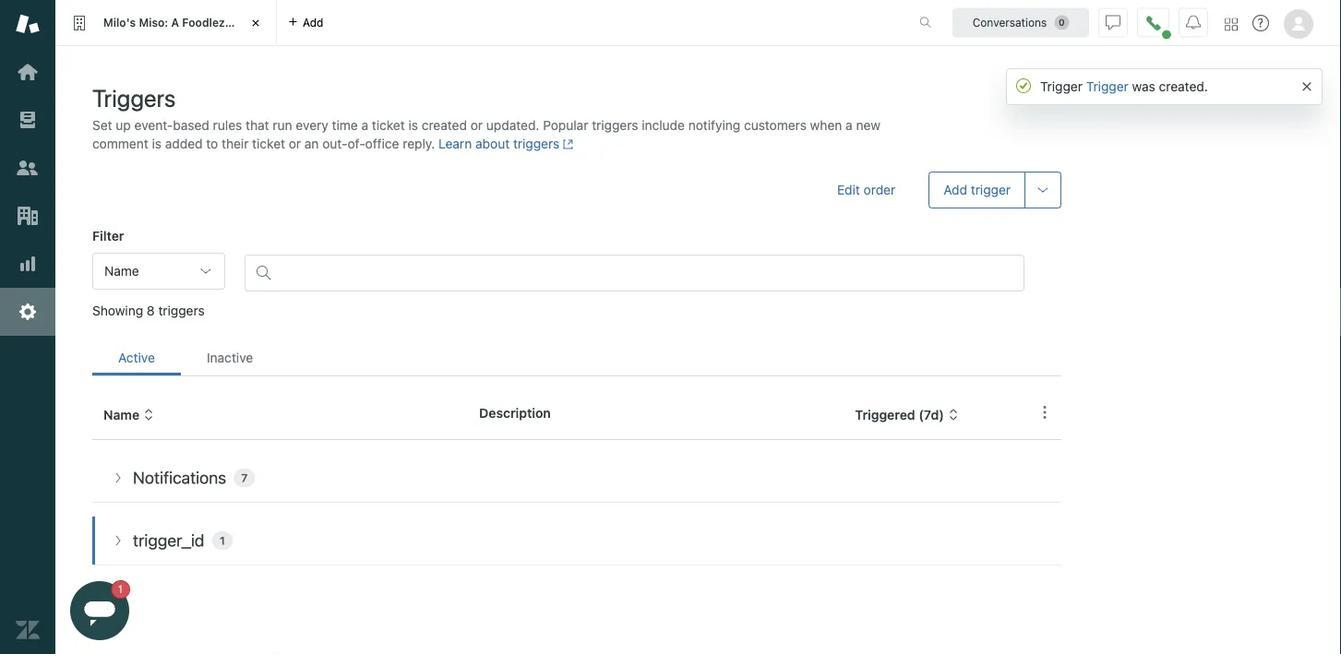 Task type: describe. For each thing, give the bounding box(es) containing it.
name inside name button
[[103, 407, 139, 422]]

organizations image
[[16, 204, 40, 228]]

name button
[[103, 406, 154, 423]]

×
[[1302, 73, 1313, 95]]

foodlez
[[182, 16, 225, 29]]

triggered
[[855, 407, 915, 422]]

run
[[273, 118, 292, 133]]

triggered (7d)
[[855, 407, 944, 422]]

add trigger button
[[929, 172, 1026, 209]]

miso:
[[139, 16, 168, 29]]

was
[[1132, 79, 1155, 94]]

a
[[171, 16, 179, 29]]

to
[[206, 136, 218, 151]]

milo's miso: a foodlez subsidiary
[[103, 16, 286, 29]]

zendesk products image
[[1225, 18, 1238, 31]]

triggers for showing 8 triggers
[[158, 303, 205, 318]]

conversations
[[973, 16, 1047, 29]]

popular
[[543, 118, 588, 133]]

that
[[246, 118, 269, 133]]

add button
[[277, 0, 335, 45]]

main element
[[0, 0, 55, 654]]

trigger
[[971, 182, 1011, 198]]

tab list containing active
[[92, 340, 1062, 377]]

time
[[332, 118, 358, 133]]

add
[[944, 182, 967, 198]]

conversations button
[[953, 8, 1089, 37]]

× button
[[1302, 73, 1313, 95]]

created.
[[1159, 79, 1208, 94]]

1 trigger from the left
[[1040, 79, 1083, 94]]

showing
[[92, 303, 143, 318]]

triggers for learn about triggers
[[513, 136, 560, 151]]

1 horizontal spatial or
[[471, 118, 483, 133]]

customers
[[744, 118, 807, 133]]

edit order button
[[822, 172, 910, 209]]

row group containing notifications
[[92, 440, 1062, 566]]

learn about triggers link
[[439, 136, 574, 151]]

new
[[856, 118, 881, 133]]

0 horizontal spatial is
[[152, 136, 161, 151]]

customers image
[[16, 156, 40, 180]]

0 horizontal spatial ticket
[[252, 136, 285, 151]]

1
[[220, 534, 225, 547]]

filter element
[[92, 253, 225, 290]]

add trigger
[[944, 182, 1011, 198]]

triggers
[[92, 84, 176, 112]]

reply.
[[403, 136, 435, 151]]

edit order
[[837, 182, 896, 198]]

notifications image
[[1186, 15, 1201, 30]]

(opens in a new tab) image
[[560, 139, 574, 150]]

order
[[864, 182, 896, 198]]

1 a from the left
[[361, 118, 368, 133]]

added
[[165, 136, 203, 151]]

every
[[296, 118, 328, 133]]

8
[[147, 303, 155, 318]]

get help image
[[1253, 15, 1269, 31]]

showing 8 triggers
[[92, 303, 205, 318]]

rules
[[213, 118, 242, 133]]



Task type: locate. For each thing, give the bounding box(es) containing it.
0 horizontal spatial triggers
[[158, 303, 205, 318]]

or up about
[[471, 118, 483, 133]]

zendesk support image
[[16, 12, 40, 36]]

get started image
[[16, 60, 40, 84]]

views image
[[16, 108, 40, 132]]

0 vertical spatial name
[[104, 264, 139, 279]]

name inside filter element
[[104, 264, 139, 279]]

when
[[810, 118, 842, 133]]

1 vertical spatial or
[[289, 136, 301, 151]]

None field
[[279, 265, 1013, 282]]

an
[[304, 136, 319, 151]]

ticket down that
[[252, 136, 285, 151]]

0 vertical spatial ticket
[[372, 118, 405, 133]]

7
[[241, 472, 248, 485]]

2 a from the left
[[846, 118, 853, 133]]

0 vertical spatial triggers
[[592, 118, 638, 133]]

0 horizontal spatial or
[[289, 136, 301, 151]]

edit
[[837, 182, 860, 198]]

notifying
[[688, 118, 741, 133]]

triggers left include on the top of page
[[592, 118, 638, 133]]

trigger link
[[1086, 79, 1129, 94]]

trigger left trigger link
[[1040, 79, 1083, 94]]

a
[[361, 118, 368, 133], [846, 118, 853, 133]]

trigger trigger was created.
[[1040, 79, 1208, 94]]

milo's
[[103, 16, 136, 29]]

triggers right the 8
[[158, 303, 205, 318]]

is up the reply.
[[408, 118, 418, 133]]

or
[[471, 118, 483, 133], [289, 136, 301, 151]]

up
[[116, 118, 131, 133]]

about
[[475, 136, 510, 151]]

add
[[303, 16, 324, 29]]

set
[[92, 118, 112, 133]]

updated.
[[486, 118, 539, 133]]

subsidiary
[[228, 16, 286, 29]]

comment
[[92, 136, 148, 151]]

(7d)
[[919, 407, 944, 422]]

1 horizontal spatial is
[[408, 118, 418, 133]]

is down the event-
[[152, 136, 161, 151]]

name
[[104, 264, 139, 279], [103, 407, 139, 422]]

reporting image
[[16, 252, 40, 276]]

trigger left was
[[1086, 79, 1129, 94]]

triggers
[[592, 118, 638, 133], [513, 136, 560, 151], [158, 303, 205, 318]]

triggered (7d) button
[[855, 406, 959, 423]]

event-
[[134, 118, 173, 133]]

is
[[408, 118, 418, 133], [152, 136, 161, 151]]

trigger_id
[[133, 531, 204, 551]]

filter
[[92, 228, 124, 244]]

zendesk image
[[16, 618, 40, 642]]

learn about triggers
[[439, 136, 560, 151]]

created
[[422, 118, 467, 133]]

based
[[173, 118, 209, 133]]

milo's miso: a foodlez subsidiary tab
[[55, 0, 286, 46]]

triggers inside set up event-based rules that run every time a ticket is created or updated. popular triggers include notifying customers when a new comment is added to their ticket or an out-of-office reply.
[[592, 118, 638, 133]]

2 vertical spatial triggers
[[158, 303, 205, 318]]

1 horizontal spatial trigger
[[1086, 79, 1129, 94]]

notifications
[[133, 468, 226, 488]]

a right time at the left top
[[361, 118, 368, 133]]

row group
[[92, 440, 1062, 566]]

1 vertical spatial name
[[103, 407, 139, 422]]

out-
[[322, 136, 348, 151]]

1 horizontal spatial a
[[846, 118, 853, 133]]

0 horizontal spatial a
[[361, 118, 368, 133]]

a left new
[[846, 118, 853, 133]]

description
[[479, 406, 551, 421]]

active
[[118, 350, 155, 366]]

0 horizontal spatial trigger
[[1040, 79, 1083, 94]]

office
[[365, 136, 399, 151]]

of-
[[348, 136, 365, 151]]

0 vertical spatial is
[[408, 118, 418, 133]]

trigger
[[1040, 79, 1083, 94], [1086, 79, 1129, 94]]

their
[[222, 136, 249, 151]]

button displays agent's chat status as invisible. image
[[1106, 15, 1121, 30]]

name down active
[[103, 407, 139, 422]]

tab list
[[92, 340, 1062, 377]]

name down filter
[[104, 264, 139, 279]]

1 vertical spatial is
[[152, 136, 161, 151]]

triggers down the updated.
[[513, 136, 560, 151]]

tabs tab list
[[55, 0, 900, 46]]

ticket
[[372, 118, 405, 133], [252, 136, 285, 151]]

1 horizontal spatial ticket
[[372, 118, 405, 133]]

include
[[642, 118, 685, 133]]

0 vertical spatial or
[[471, 118, 483, 133]]

or left an
[[289, 136, 301, 151]]

ticket up office
[[372, 118, 405, 133]]

close image
[[246, 14, 265, 32]]

set up event-based rules that run every time a ticket is created or updated. popular triggers include notifying customers when a new comment is added to their ticket or an out-of-office reply.
[[92, 118, 881, 151]]

1 vertical spatial triggers
[[513, 136, 560, 151]]

admin image
[[16, 300, 40, 324]]

learn
[[439, 136, 472, 151]]

1 vertical spatial ticket
[[252, 136, 285, 151]]

2 trigger from the left
[[1086, 79, 1129, 94]]

inactive
[[207, 350, 253, 366]]

2 horizontal spatial triggers
[[592, 118, 638, 133]]

1 horizontal spatial triggers
[[513, 136, 560, 151]]



Task type: vqa. For each thing, say whether or not it's contained in the screenshot.
run at the top left
yes



